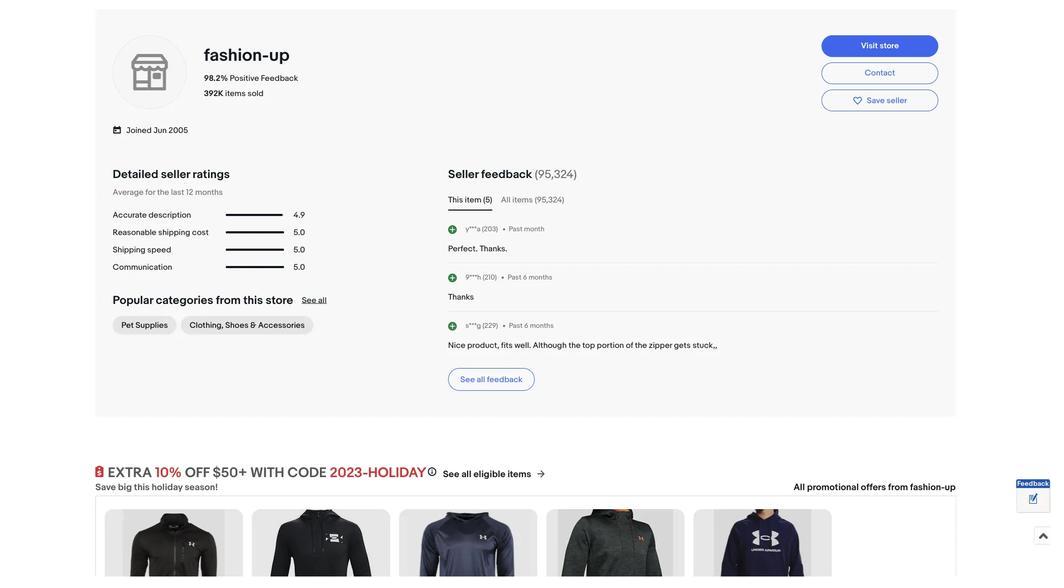 Task type: vqa. For each thing, say whether or not it's contained in the screenshot.
middle months
yes



Task type: locate. For each thing, give the bounding box(es) containing it.
all for see all
[[318, 296, 327, 306]]

past for product,
[[509, 322, 523, 330]]

1 horizontal spatial from
[[889, 482, 909, 494]]

save inside button
[[868, 96, 886, 105]]

pet supplies link
[[113, 316, 177, 335]]

past 6 months for nice product,  fits well.  although the top portion of the zipper gets stuck,,
[[509, 322, 554, 330]]

1 vertical spatial past 6 months
[[509, 322, 554, 330]]

1 vertical spatial all
[[794, 482, 806, 494]]

0 horizontal spatial save
[[95, 482, 116, 494]]

2 horizontal spatial all
[[477, 375, 486, 385]]

0 vertical spatial months
[[195, 188, 223, 197]]

1 vertical spatial feedback
[[1018, 480, 1050, 489]]

2 horizontal spatial see
[[461, 375, 475, 385]]

s***g (229)
[[466, 322, 499, 330]]

0 horizontal spatial see
[[302, 296, 317, 306]]

1 vertical spatial past
[[508, 274, 522, 282]]

save left big
[[95, 482, 116, 494]]

fashion- right the offers
[[911, 482, 946, 494]]

0 vertical spatial store
[[880, 41, 900, 51]]

past 6 months right (210)
[[508, 274, 553, 282]]

supplies
[[136, 321, 168, 331]]

0 vertical spatial items
[[225, 89, 246, 98]]

1 horizontal spatial this
[[243, 294, 263, 308]]

see down "nice"
[[461, 375, 475, 385]]

this
[[243, 294, 263, 308], [134, 482, 150, 494]]

feedback
[[482, 168, 533, 182], [487, 375, 523, 385]]

description
[[149, 210, 191, 220]]

0 vertical spatial all
[[501, 195, 511, 205]]

the left top
[[569, 341, 581, 351]]

1 vertical spatial up
[[946, 482, 957, 494]]

all promotional offers from fashion-up
[[794, 482, 957, 494]]

accurate description
[[113, 210, 191, 220]]

the
[[157, 188, 169, 197], [569, 341, 581, 351], [635, 341, 648, 351]]

1 horizontal spatial fashion-
[[911, 482, 946, 494]]

all inside see all feedback link
[[477, 375, 486, 385]]

2 vertical spatial months
[[530, 322, 554, 330]]

accurate
[[113, 210, 147, 220]]

1 horizontal spatial save
[[868, 96, 886, 105]]

0 vertical spatial from
[[216, 294, 241, 308]]

all left 'promotional'
[[794, 482, 806, 494]]

all inside tab list
[[501, 195, 511, 205]]

1 vertical spatial fashion-
[[911, 482, 946, 494]]

all for all promotional offers from fashion-up
[[794, 482, 806, 494]]

6 right (210)
[[523, 274, 527, 282]]

speed
[[147, 245, 171, 255]]

communication
[[113, 263, 172, 272]]

all right (5)
[[501, 195, 511, 205]]

perfect.
[[449, 244, 478, 254]]

(95,324)
[[535, 168, 577, 182], [535, 195, 565, 205]]

items for all
[[513, 195, 533, 205]]

see up accessories
[[302, 296, 317, 306]]

items down seller feedback (95,324) in the top of the page
[[513, 195, 533, 205]]

1 vertical spatial seller
[[161, 168, 190, 182]]

although
[[533, 341, 567, 351]]

months for thanks
[[529, 274, 553, 282]]

0 horizontal spatial store
[[266, 294, 293, 308]]

items right the eligible
[[508, 470, 532, 481]]

fashion-
[[204, 45, 269, 66], [911, 482, 946, 494]]

y***a
[[466, 225, 481, 234]]

detailed seller ratings
[[113, 168, 230, 182]]

1 (95,324) from the top
[[535, 168, 577, 182]]

2005
[[169, 126, 188, 135]]

nice
[[449, 341, 466, 351]]

from up shoes
[[216, 294, 241, 308]]

well.
[[515, 341, 531, 351]]

pet supplies
[[122, 321, 168, 331]]

from right the offers
[[889, 482, 909, 494]]

months down month
[[529, 274, 553, 282]]

past 6 months up well.
[[509, 322, 554, 330]]

1 vertical spatial from
[[889, 482, 909, 494]]

with
[[250, 465, 285, 482]]

store
[[880, 41, 900, 51], [266, 294, 293, 308]]

from
[[216, 294, 241, 308], [889, 482, 909, 494]]

past right (210)
[[508, 274, 522, 282]]

this
[[449, 195, 463, 205]]

feedback down 'fits' on the bottom left
[[487, 375, 523, 385]]

tab list
[[449, 194, 939, 207]]

2 (95,324) from the top
[[535, 195, 565, 205]]

1 horizontal spatial up
[[946, 482, 957, 494]]

s***g
[[466, 322, 481, 330]]

big
[[118, 482, 132, 494]]

0 vertical spatial feedback
[[261, 73, 298, 83]]

1 horizontal spatial all
[[794, 482, 806, 494]]

the right for
[[157, 188, 169, 197]]

items down positive
[[225, 89, 246, 98]]

up
[[269, 45, 290, 66], [946, 482, 957, 494]]

see left the eligible
[[443, 470, 460, 481]]

2 5.0 from the top
[[294, 245, 305, 255]]

0 vertical spatial fashion-
[[204, 45, 269, 66]]

0 horizontal spatial up
[[269, 45, 290, 66]]

jun
[[154, 126, 167, 135]]

past
[[509, 225, 523, 234], [508, 274, 522, 282], [509, 322, 523, 330]]

visit store
[[862, 41, 900, 51]]

0 horizontal spatial seller
[[161, 168, 190, 182]]

save for save seller
[[868, 96, 886, 105]]

this up &
[[243, 294, 263, 308]]

contact link
[[822, 62, 939, 84]]

1 vertical spatial (95,324)
[[535, 195, 565, 205]]

feedback up (5)
[[482, 168, 533, 182]]

fashion- up positive
[[204, 45, 269, 66]]

holiday
[[368, 465, 427, 482]]

clothing, shoes & accessories
[[190, 321, 305, 331]]

1 vertical spatial months
[[529, 274, 553, 282]]

months down the ratings
[[195, 188, 223, 197]]

0 vertical spatial this
[[243, 294, 263, 308]]

ratings
[[193, 168, 230, 182]]

nice product,  fits well.  although the top portion of the zipper gets stuck,,
[[449, 341, 718, 351]]

1 5.0 from the top
[[294, 228, 305, 238]]

save seller
[[868, 96, 908, 105]]

(229)
[[483, 322, 499, 330]]

see
[[302, 296, 317, 306], [461, 375, 475, 385], [443, 470, 460, 481]]

9***h
[[466, 273, 481, 282]]

0 horizontal spatial all
[[501, 195, 511, 205]]

1 vertical spatial see
[[461, 375, 475, 385]]

save down contact link
[[868, 96, 886, 105]]

stuck,,
[[693, 341, 718, 351]]

6 for thanks
[[523, 274, 527, 282]]

fashion-up link
[[204, 45, 294, 66]]

months up although
[[530, 322, 554, 330]]

0 horizontal spatial this
[[134, 482, 150, 494]]

all promotional offers from fashion-up link
[[794, 482, 957, 494]]

past left month
[[509, 225, 523, 234]]

2 vertical spatial past
[[509, 322, 523, 330]]

feedback
[[261, 73, 298, 83], [1018, 480, 1050, 489]]

(95,324) up all items (95,324) on the top of the page
[[535, 168, 577, 182]]

0 vertical spatial 6
[[523, 274, 527, 282]]

all
[[501, 195, 511, 205], [794, 482, 806, 494]]

1 vertical spatial store
[[266, 294, 293, 308]]

this right big
[[134, 482, 150, 494]]

items
[[225, 89, 246, 98], [513, 195, 533, 205], [508, 470, 532, 481]]

5.0 for speed
[[294, 245, 305, 255]]

9***h (210)
[[466, 273, 497, 282]]

0 vertical spatial (95,324)
[[535, 168, 577, 182]]

6 up well.
[[525, 322, 529, 330]]

months
[[195, 188, 223, 197], [529, 274, 553, 282], [530, 322, 554, 330]]

seller up last
[[161, 168, 190, 182]]

past 6 months
[[508, 274, 553, 282], [509, 322, 554, 330]]

2 horizontal spatial the
[[635, 341, 648, 351]]

2 vertical spatial all
[[462, 470, 472, 481]]

1 vertical spatial this
[[134, 482, 150, 494]]

1 vertical spatial all
[[477, 375, 486, 385]]

1 horizontal spatial seller
[[887, 96, 908, 105]]

1 horizontal spatial store
[[880, 41, 900, 51]]

seller inside button
[[887, 96, 908, 105]]

0 horizontal spatial all
[[318, 296, 327, 306]]

seller down contact link
[[887, 96, 908, 105]]

see all
[[302, 296, 327, 306]]

0 vertical spatial all
[[318, 296, 327, 306]]

0 vertical spatial past 6 months
[[508, 274, 553, 282]]

reasonable shipping cost
[[113, 228, 209, 238]]

2 vertical spatial see
[[443, 470, 460, 481]]

seller for save
[[887, 96, 908, 105]]

0 vertical spatial save
[[868, 96, 886, 105]]

1 vertical spatial items
[[513, 195, 533, 205]]

shipping speed
[[113, 245, 171, 255]]

1 vertical spatial 5.0
[[294, 245, 305, 255]]

1 vertical spatial 6
[[525, 322, 529, 330]]

0 vertical spatial seller
[[887, 96, 908, 105]]

0 vertical spatial past
[[509, 225, 523, 234]]

save
[[868, 96, 886, 105], [95, 482, 116, 494]]

1 horizontal spatial all
[[462, 470, 472, 481]]

0 vertical spatial see
[[302, 296, 317, 306]]

popular
[[113, 294, 153, 308]]

offers
[[862, 482, 887, 494]]

past up well.
[[509, 322, 523, 330]]

5.0
[[294, 228, 305, 238], [294, 245, 305, 255], [294, 263, 305, 272]]

0 vertical spatial 5.0
[[294, 228, 305, 238]]

2 vertical spatial 5.0
[[294, 263, 305, 272]]

392k
[[204, 89, 224, 98]]

months for nice product,  fits well.  although the top portion of the zipper gets stuck,,
[[530, 322, 554, 330]]

all
[[318, 296, 327, 306], [477, 375, 486, 385], [462, 470, 472, 481]]

1 vertical spatial save
[[95, 482, 116, 494]]

(95,324) up month
[[535, 195, 565, 205]]

store right the 'visit'
[[880, 41, 900, 51]]

see all eligible items
[[443, 470, 532, 481]]

store up accessories
[[266, 294, 293, 308]]

1 horizontal spatial see
[[443, 470, 460, 481]]

the right of at the bottom of page
[[635, 341, 648, 351]]

0 horizontal spatial fashion-
[[204, 45, 269, 66]]



Task type: describe. For each thing, give the bounding box(es) containing it.
1 horizontal spatial the
[[569, 341, 581, 351]]

fits
[[502, 341, 513, 351]]

sold
[[248, 89, 264, 98]]

save seller button
[[822, 90, 939, 112]]

reasonable
[[113, 228, 157, 238]]

&
[[251, 321, 256, 331]]

popular categories from this store
[[113, 294, 293, 308]]

for
[[146, 188, 155, 197]]

promotional
[[808, 482, 860, 494]]

average
[[113, 188, 144, 197]]

(5)
[[484, 195, 493, 205]]

text__icon wrapper image
[[113, 124, 126, 135]]

gets
[[675, 341, 691, 351]]

1 horizontal spatial feedback
[[1018, 480, 1050, 489]]

detailed
[[113, 168, 158, 182]]

shipping
[[158, 228, 190, 238]]

4.9
[[294, 210, 305, 220]]

accessories
[[258, 321, 305, 331]]

y***a (203)
[[466, 225, 498, 234]]

product,
[[468, 341, 500, 351]]

all items (95,324)
[[501, 195, 565, 205]]

fashion-up
[[204, 45, 290, 66]]

cost
[[192, 228, 209, 238]]

pet
[[122, 321, 134, 331]]

this item (5)
[[449, 195, 493, 205]]

seller for detailed
[[161, 168, 190, 182]]

see all feedback
[[461, 375, 523, 385]]

2 vertical spatial items
[[508, 470, 532, 481]]

see for see all
[[302, 296, 317, 306]]

shoes
[[226, 321, 249, 331]]

portion
[[597, 341, 625, 351]]

0 horizontal spatial feedback
[[261, 73, 298, 83]]

392k items sold
[[204, 89, 264, 98]]

perfect.  thanks.
[[449, 244, 508, 254]]

12
[[186, 188, 193, 197]]

items for 392k
[[225, 89, 246, 98]]

5.0 for shipping
[[294, 228, 305, 238]]

past for thanks.
[[509, 225, 523, 234]]

see for see all feedback
[[461, 375, 475, 385]]

of
[[626, 341, 634, 351]]

0 vertical spatial up
[[269, 45, 290, 66]]

clothing, shoes & accessories link
[[181, 316, 314, 335]]

code
[[288, 465, 327, 482]]

visit
[[862, 41, 879, 51]]

0 horizontal spatial from
[[216, 294, 241, 308]]

top
[[583, 341, 595, 351]]

all for see all eligible items
[[462, 470, 472, 481]]

season!
[[185, 482, 218, 494]]

joined jun 2005
[[126, 126, 188, 135]]

positive
[[230, 73, 259, 83]]

0 horizontal spatial the
[[157, 188, 169, 197]]

fashion up image
[[112, 34, 188, 110]]

0 vertical spatial feedback
[[482, 168, 533, 182]]

off
[[185, 465, 210, 482]]

seller
[[449, 168, 479, 182]]

thanks
[[449, 293, 474, 302]]

month
[[525, 225, 545, 234]]

past month
[[509, 225, 545, 234]]

holiday
[[152, 482, 183, 494]]

extra 10% off $50+ with code 2023-holiday
[[108, 465, 427, 482]]

see for see all eligible items
[[443, 470, 460, 481]]

save big this holiday season!
[[95, 482, 218, 494]]

all for all items (95,324)
[[501, 195, 511, 205]]

save for save big this holiday season!
[[95, 482, 116, 494]]

see all feedback link
[[449, 369, 535, 392]]

average for the last 12 months
[[113, 188, 223, 197]]

last
[[171, 188, 184, 197]]

1 vertical spatial feedback
[[487, 375, 523, 385]]

$50+
[[213, 465, 247, 482]]

clothing,
[[190, 321, 224, 331]]

contact
[[866, 68, 896, 78]]

joined
[[126, 126, 152, 135]]

2023-
[[330, 465, 368, 482]]

10%
[[155, 465, 182, 482]]

all for see all feedback
[[477, 375, 486, 385]]

6 for nice product,  fits well.  although the top portion of the zipper gets stuck,,
[[525, 322, 529, 330]]

seller feedback (95,324)
[[449, 168, 577, 182]]

shipping
[[113, 245, 146, 255]]

categories
[[156, 294, 213, 308]]

eligible
[[474, 470, 506, 481]]

item
[[465, 195, 482, 205]]

(95,324) for seller feedback (95,324)
[[535, 168, 577, 182]]

past 6 months for thanks
[[508, 274, 553, 282]]

(95,324) for all items (95,324)
[[535, 195, 565, 205]]

(203)
[[482, 225, 498, 234]]

thanks.
[[480, 244, 508, 254]]

see all link
[[302, 296, 327, 306]]

3 5.0 from the top
[[294, 263, 305, 272]]

zipper
[[649, 341, 673, 351]]

98.2% positive feedback
[[204, 73, 298, 83]]

tab list containing this item (5)
[[449, 194, 939, 207]]

see all eligible items link
[[443, 470, 532, 481]]

98.2%
[[204, 73, 228, 83]]

(210)
[[483, 273, 497, 282]]

visit store link
[[822, 35, 939, 57]]



